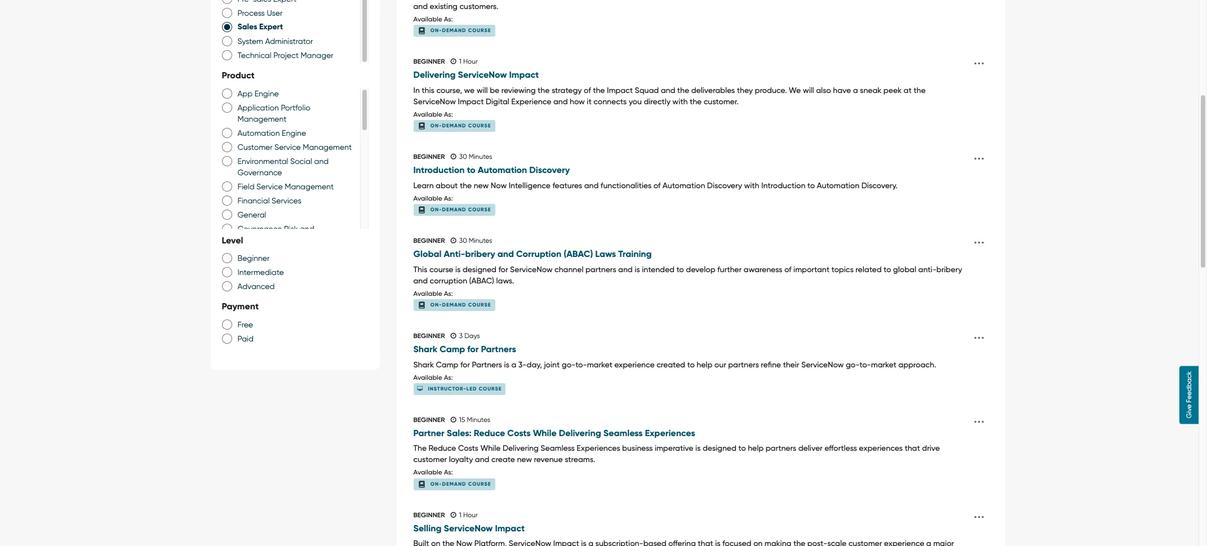 Task type: locate. For each thing, give the bounding box(es) containing it.
1 available as: from the top
[[414, 15, 453, 23]]

minutes for automation
[[469, 153, 492, 161]]

4 on-demand course from the top
[[431, 301, 491, 308]]

2 1 hour from the top
[[459, 511, 478, 519]]

new inside the partner sales: reduce costs while delivering seamless experiences the reduce costs while delivering seamless experiences business imperative is designed to help partners deliver effortless experiences that drive customer loyalty and create new revenue streams.
[[517, 455, 532, 464]]

delivering up create
[[503, 444, 539, 453]]

service up social
[[275, 142, 301, 151]]

management up social
[[303, 142, 352, 151]]

1 horizontal spatial to-
[[860, 360, 871, 369]]

0 horizontal spatial designed
[[463, 265, 497, 274]]

hour for delivering servicenow impact
[[463, 57, 478, 65]]

0 vertical spatial with
[[673, 97, 688, 106]]

1 clock o image from the top
[[451, 58, 457, 65]]

discovery.
[[862, 181, 898, 190]]

discovery
[[530, 165, 570, 175], [707, 181, 742, 190]]

1 vertical spatial new
[[517, 455, 532, 464]]

5 beginner from the top
[[414, 416, 445, 424]]

2 vertical spatial partners
[[766, 444, 797, 453]]

0 vertical spatial ... button
[[970, 50, 989, 72]]

... for experiences
[[974, 408, 985, 427]]

1 vertical spatial ... button
[[970, 145, 989, 167]]

1 beginner from the top
[[414, 57, 445, 65]]

4 available from the top
[[414, 290, 442, 297]]

intelligence
[[509, 181, 551, 190]]

2 clock o image from the top
[[451, 416, 457, 423]]

1 horizontal spatial engine
[[282, 128, 306, 137]]

0 horizontal spatial a
[[512, 360, 517, 369]]

1 vertical spatial of
[[654, 181, 661, 190]]

engine for automation engine
[[282, 128, 306, 137]]

engine up "application" on the top
[[255, 89, 279, 98]]

produce.
[[755, 86, 787, 95]]

clock o image
[[451, 332, 457, 339], [451, 416, 457, 423]]

... button
[[970, 50, 989, 72], [970, 145, 989, 167], [970, 324, 989, 346]]

1 ... button from the top
[[970, 229, 989, 251]]

30 minutes up now
[[459, 153, 492, 161]]

1 horizontal spatial delivering
[[503, 444, 539, 453]]

governance up compliance
[[238, 224, 282, 233]]

0 vertical spatial while
[[533, 428, 557, 439]]

partners right the our
[[728, 360, 759, 369]]

2 available as: from the top
[[414, 110, 453, 118]]

0 horizontal spatial introduction
[[414, 165, 465, 175]]

help left deliver
[[748, 444, 764, 453]]

servicenow down corruption
[[510, 265, 553, 274]]

and inside governance risk and compliance
[[300, 224, 314, 233]]

of inside global anti-bribery and corruption (abac) laws training this course is designed for servicenow channel partners and is intended to develop further awareness of important topics related to global anti-bribery and corruption (abac) laws.
[[785, 265, 792, 274]]

servicenow up be
[[458, 69, 507, 80]]

1
[[459, 57, 462, 65], [459, 511, 462, 519]]

30
[[459, 153, 467, 161], [459, 237, 467, 245]]

beginner up learn in the left of the page
[[414, 153, 445, 161]]

2 vertical spatial ... button
[[970, 503, 989, 525]]

0 vertical spatial 1
[[459, 57, 462, 65]]

shark camp for partners shark camp for partners is a 3-day, joint go-to-market experience created to help our partners refine their servicenow go-to-market approach.
[[414, 344, 937, 369]]

3 on- from the top
[[431, 206, 442, 212]]

1 1 from the top
[[459, 57, 462, 65]]

0 vertical spatial experiences
[[645, 428, 695, 439]]

1 horizontal spatial with
[[744, 181, 760, 190]]

we
[[789, 86, 801, 95]]

clock o image up course,
[[451, 58, 457, 65]]

clock o image for delivering
[[451, 58, 457, 65]]

available for shark
[[414, 373, 442, 381]]

is inside the shark camp for partners shark camp for partners is a 3-day, joint go-to-market experience created to help our partners refine their servicenow go-to-market approach.
[[504, 360, 510, 369]]

hour up selling servicenow impact
[[463, 511, 478, 519]]

6 beginner from the top
[[414, 511, 445, 519]]

demand for to
[[442, 206, 467, 212]]

management inside the application portfolio management
[[238, 114, 287, 123]]

1 vertical spatial delivering
[[559, 428, 601, 439]]

beginner left 3
[[414, 332, 445, 340]]

0 horizontal spatial engine
[[255, 89, 279, 98]]

servicenow down the this
[[414, 97, 456, 106]]

1 horizontal spatial discovery
[[707, 181, 742, 190]]

5 ... from the top
[[974, 408, 985, 427]]

seamless up the revenue
[[541, 444, 575, 453]]

0 vertical spatial help
[[697, 360, 713, 369]]

service up financial services
[[257, 182, 283, 191]]

and right social
[[314, 156, 329, 165]]

on-
[[431, 27, 442, 33], [431, 122, 442, 128], [431, 206, 442, 212], [431, 301, 442, 308], [431, 481, 442, 487]]

free
[[238, 320, 253, 329]]

environmental social and governance
[[238, 156, 329, 177]]

portfolio
[[281, 103, 311, 112]]

is left 3-
[[504, 360, 510, 369]]

is up corruption
[[456, 265, 461, 274]]

3 available as: from the top
[[414, 194, 453, 202]]

1 vertical spatial clock o image
[[451, 416, 457, 423]]

2 demand from the top
[[442, 122, 467, 128]]

beginner
[[414, 57, 445, 65], [414, 153, 445, 161], [414, 237, 445, 245], [414, 332, 445, 340], [414, 416, 445, 424], [414, 511, 445, 519]]

1 vertical spatial experiences
[[577, 444, 620, 453]]

related
[[856, 265, 882, 274]]

1 horizontal spatial experiences
[[645, 428, 695, 439]]

2 ... button from the top
[[970, 408, 989, 430]]

automation down introduction to automation discovery link
[[663, 181, 705, 190]]

available as: for global
[[414, 290, 453, 297]]

0 horizontal spatial discovery
[[530, 165, 570, 175]]

to inside the shark camp for partners shark camp for partners is a 3-day, joint go-to-market experience created to help our partners refine their servicenow go-to-market approach.
[[687, 360, 695, 369]]

to- left approach.
[[860, 360, 871, 369]]

servicenow right selling
[[444, 523, 493, 534]]

(abac) left laws.
[[469, 276, 494, 285]]

0 vertical spatial minutes
[[469, 153, 492, 161]]

0 vertical spatial a
[[853, 86, 858, 95]]

their
[[783, 360, 800, 369]]

4 ... from the top
[[974, 324, 985, 343]]

3 demand from the top
[[442, 206, 467, 212]]

delivering up the this
[[414, 69, 456, 80]]

clock o image up selling servicenow impact
[[451, 512, 457, 518]]

2 beginner from the top
[[414, 153, 445, 161]]

partner sales: reduce costs while delivering seamless experiences the reduce costs while delivering seamless experiences business imperative is designed to help partners deliver effortless experiences that drive customer loyalty and create new revenue streams.
[[414, 428, 940, 464]]

automation engine
[[238, 128, 306, 137]]

4 clock o image from the top
[[451, 512, 457, 518]]

customer service management
[[238, 142, 352, 151]]

1 30 from the top
[[459, 153, 467, 161]]

and down strategy
[[554, 97, 568, 106]]

of
[[584, 86, 591, 95], [654, 181, 661, 190], [785, 265, 792, 274]]

0 vertical spatial service
[[275, 142, 301, 151]]

help inside the partner sales: reduce costs while delivering seamless experiences the reduce costs while delivering seamless experiences business imperative is designed to help partners deliver effortless experiences that drive customer loyalty and create new revenue streams.
[[748, 444, 764, 453]]

governance risk and compliance
[[238, 224, 314, 244]]

risk
[[284, 224, 298, 233]]

4 as: from the top
[[444, 290, 453, 297]]

you
[[629, 97, 642, 106]]

partners down laws
[[586, 265, 617, 274]]

beginner up selling
[[414, 511, 445, 519]]

2 vertical spatial ... button
[[970, 324, 989, 346]]

available as: for partner
[[414, 469, 453, 477]]

2 ... from the top
[[974, 145, 985, 163]]

laws.
[[496, 276, 514, 285]]

as: for shark
[[444, 373, 453, 381]]

partners left deliver
[[766, 444, 797, 453]]

1 up selling servicenow impact
[[459, 511, 462, 519]]

1 vertical spatial 30 minutes
[[459, 237, 492, 245]]

1 vertical spatial while
[[481, 444, 501, 453]]

0 vertical spatial 30 minutes
[[459, 153, 492, 161]]

3 on-demand course from the top
[[431, 206, 491, 212]]

(abac)
[[564, 249, 593, 259], [469, 276, 494, 285]]

as: for global
[[444, 290, 453, 297]]

help left the our
[[697, 360, 713, 369]]

laws
[[595, 249, 616, 259]]

0 horizontal spatial new
[[474, 181, 489, 190]]

1 horizontal spatial seamless
[[604, 428, 643, 439]]

a
[[853, 86, 858, 95], [512, 360, 517, 369]]

is down training
[[635, 265, 640, 274]]

and right "risk"
[[300, 224, 314, 233]]

technical
[[238, 51, 272, 60]]

costs up 'loyalty' at the left
[[458, 444, 479, 453]]

customer.
[[704, 97, 739, 106]]

beginner
[[238, 254, 270, 263]]

beginner up global
[[414, 237, 445, 245]]

available for delivering
[[414, 110, 442, 118]]

camp
[[440, 344, 465, 355], [436, 360, 459, 369]]

bribery right global
[[937, 265, 963, 274]]

6 available from the top
[[414, 469, 442, 477]]

1 governance from the top
[[238, 168, 282, 177]]

hour up we
[[463, 57, 478, 65]]

and down the this
[[414, 276, 428, 285]]

... for will
[[974, 50, 985, 68]]

1 for selling servicenow impact
[[459, 511, 462, 519]]

6 available as: from the top
[[414, 469, 453, 477]]

engine for app engine
[[255, 89, 279, 98]]

1 clock o image from the top
[[451, 332, 457, 339]]

designed down partner sales: reduce costs while delivering seamless experiences link
[[703, 444, 737, 453]]

1 vertical spatial hour
[[463, 511, 478, 519]]

learn
[[414, 181, 434, 190]]

beginner up partner
[[414, 416, 445, 424]]

shark
[[414, 344, 438, 355], [414, 360, 434, 369]]

5 available as: from the top
[[414, 373, 453, 381]]

2 30 from the top
[[459, 237, 467, 245]]

management
[[238, 114, 287, 123], [303, 142, 352, 151], [285, 182, 334, 191]]

0 vertical spatial engine
[[255, 89, 279, 98]]

0 vertical spatial partners
[[586, 265, 617, 274]]

0 vertical spatial shark
[[414, 344, 438, 355]]

on-demand course for anti-
[[431, 301, 491, 308]]

1 vertical spatial bribery
[[937, 265, 963, 274]]

1 1 hour from the top
[[459, 57, 478, 65]]

0 horizontal spatial partners
[[586, 265, 617, 274]]

of up it
[[584, 86, 591, 95]]

1 horizontal spatial partners
[[728, 360, 759, 369]]

2 shark from the top
[[414, 360, 434, 369]]

engine up customer service management
[[282, 128, 306, 137]]

2 hour from the top
[[463, 511, 478, 519]]

beginner for global
[[414, 237, 445, 245]]

impact
[[509, 69, 539, 80], [607, 86, 633, 95], [458, 97, 484, 106], [495, 523, 525, 534]]

field service management
[[238, 182, 334, 191]]

minutes
[[469, 153, 492, 161], [469, 237, 492, 245], [467, 416, 491, 424]]

0 vertical spatial ... button
[[970, 229, 989, 251]]

1 horizontal spatial new
[[517, 455, 532, 464]]

available for partner
[[414, 469, 442, 477]]

for inside global anti-bribery and corruption (abac) laws training this course is designed for servicenow channel partners and is intended to develop further awareness of important topics related to global anti-bribery and corruption (abac) laws.
[[499, 265, 508, 274]]

1 vertical spatial costs
[[458, 444, 479, 453]]

while
[[533, 428, 557, 439], [481, 444, 501, 453]]

0 vertical spatial of
[[584, 86, 591, 95]]

1 vertical spatial minutes
[[469, 237, 492, 245]]

1 vertical spatial 1 hour
[[459, 511, 478, 519]]

5 demand from the top
[[442, 481, 467, 487]]

further
[[718, 265, 742, 274]]

0 vertical spatial management
[[238, 114, 287, 123]]

demand for sales:
[[442, 481, 467, 487]]

0 vertical spatial 30
[[459, 153, 467, 161]]

2 governance from the top
[[238, 224, 282, 233]]

3 ... button from the top
[[970, 324, 989, 346]]

2 on-demand course from the top
[[431, 122, 491, 128]]

available
[[414, 15, 442, 23], [414, 110, 442, 118], [414, 194, 442, 202], [414, 290, 442, 297], [414, 373, 442, 381], [414, 469, 442, 477]]

2 on- from the top
[[431, 122, 442, 128]]

of left important
[[785, 265, 792, 274]]

delivering servicenow impact link
[[414, 69, 970, 80]]

general
[[238, 210, 266, 219]]

5 available from the top
[[414, 373, 442, 381]]

0 vertical spatial discovery
[[530, 165, 570, 175]]

1 horizontal spatial designed
[[703, 444, 737, 453]]

reduce down '15 minutes'
[[474, 428, 505, 439]]

1 as: from the top
[[444, 15, 453, 23]]

business
[[622, 444, 653, 453]]

functionalities
[[601, 181, 652, 190]]

1 vertical spatial 30
[[459, 237, 467, 245]]

the
[[538, 86, 550, 95], [593, 86, 605, 95], [678, 86, 690, 95], [914, 86, 926, 95], [690, 97, 702, 106], [460, 181, 472, 190]]

3 available from the top
[[414, 194, 442, 202]]

0 horizontal spatial while
[[481, 444, 501, 453]]

partners inside the shark camp for partners shark camp for partners is a 3-day, joint go-to-market experience created to help our partners refine their servicenow go-to-market approach.
[[728, 360, 759, 369]]

the right at
[[914, 86, 926, 95]]

new left now
[[474, 181, 489, 190]]

delivering
[[414, 69, 456, 80], [559, 428, 601, 439], [503, 444, 539, 453]]

2 30 minutes from the top
[[459, 237, 492, 245]]

1 horizontal spatial a
[[853, 86, 858, 95]]

0 horizontal spatial costs
[[458, 444, 479, 453]]

0 horizontal spatial bribery
[[465, 249, 495, 259]]

discovery down introduction to automation discovery link
[[707, 181, 742, 190]]

(abac) up channel
[[564, 249, 593, 259]]

reduce up customer
[[429, 444, 456, 453]]

camp down 3
[[440, 344, 465, 355]]

for up instructor-led course
[[461, 360, 470, 369]]

6 ... from the top
[[974, 503, 985, 522]]

1 horizontal spatial introduction
[[762, 181, 806, 190]]

camp up instructor-
[[436, 360, 459, 369]]

1 for delivering servicenow impact
[[459, 57, 462, 65]]

None radio
[[222, 0, 232, 4], [222, 7, 232, 18], [222, 21, 232, 33], [222, 88, 232, 99], [222, 127, 232, 138], [222, 155, 232, 167], [222, 195, 232, 206], [222, 223, 232, 234], [222, 253, 232, 264], [222, 281, 232, 292], [222, 0, 232, 4], [222, 7, 232, 18], [222, 21, 232, 33], [222, 88, 232, 99], [222, 127, 232, 138], [222, 155, 232, 167], [222, 195, 232, 206], [222, 223, 232, 234], [222, 253, 232, 264], [222, 281, 232, 292]]

1 vertical spatial (abac)
[[469, 276, 494, 285]]

0 horizontal spatial to-
[[576, 360, 587, 369]]

clock o image left 15
[[451, 416, 457, 423]]

led
[[467, 385, 477, 391]]

clock o image up anti-
[[451, 237, 457, 244]]

2 as: from the top
[[444, 110, 453, 118]]

will left be
[[477, 86, 488, 95]]

0 vertical spatial new
[[474, 181, 489, 190]]

beginner for shark
[[414, 332, 445, 340]]

0 vertical spatial camp
[[440, 344, 465, 355]]

and right features on the left
[[584, 181, 599, 190]]

sales
[[238, 22, 257, 31]]

on- for global
[[431, 301, 442, 308]]

0 vertical spatial 1 hour
[[459, 57, 478, 65]]

management down "application" on the top
[[238, 114, 287, 123]]

develop
[[686, 265, 716, 274]]

5 as: from the top
[[444, 373, 453, 381]]

... for new
[[974, 145, 985, 163]]

1 horizontal spatial help
[[748, 444, 764, 453]]

1 horizontal spatial will
[[803, 86, 814, 95]]

on-demand course for sales:
[[431, 481, 491, 487]]

user
[[267, 8, 283, 17]]

as: for introduction
[[444, 194, 453, 202]]

instructor-led course
[[426, 385, 502, 391]]

0 vertical spatial delivering
[[414, 69, 456, 80]]

beginner up the this
[[414, 57, 445, 65]]

3 ... button from the top
[[970, 503, 989, 525]]

1 horizontal spatial bribery
[[937, 265, 963, 274]]

delivering up 'streams.'
[[559, 428, 601, 439]]

1 hour from the top
[[463, 57, 478, 65]]

None radio
[[222, 35, 232, 47], [222, 49, 232, 61], [222, 102, 232, 113], [222, 141, 232, 153], [222, 181, 232, 192], [222, 209, 232, 220], [222, 267, 232, 278], [222, 319, 232, 330], [222, 333, 232, 345], [222, 35, 232, 47], [222, 49, 232, 61], [222, 102, 232, 113], [222, 141, 232, 153], [222, 181, 232, 192], [222, 209, 232, 220], [222, 267, 232, 278], [222, 319, 232, 330], [222, 333, 232, 345]]

a inside delivering servicenow impact in this course, we will be reviewing the strategy of the impact squad and the deliverables they produce. we will also have a sneak peek at the servicenow impact digital experience and how it connects you directly with the customer.
[[853, 86, 858, 95]]

demand for servicenow
[[442, 122, 467, 128]]

designed up laws.
[[463, 265, 497, 274]]

6 as: from the top
[[444, 469, 453, 477]]

clock o image up about
[[451, 153, 457, 160]]

1 on- from the top
[[431, 27, 442, 33]]

3 ... from the top
[[974, 229, 985, 247]]

management down social
[[285, 182, 334, 191]]

while up create
[[481, 444, 501, 453]]

available as: for introduction
[[414, 194, 453, 202]]

1 available from the top
[[414, 15, 442, 23]]

0 horizontal spatial experiences
[[577, 444, 620, 453]]

seamless up business
[[604, 428, 643, 439]]

manager
[[301, 51, 334, 60]]

engine
[[255, 89, 279, 98], [282, 128, 306, 137]]

market experience
[[587, 360, 655, 369]]

governance down environmental
[[238, 168, 282, 177]]

3 clock o image from the top
[[451, 237, 457, 244]]

bribery up corruption
[[465, 249, 495, 259]]

of right functionalities
[[654, 181, 661, 190]]

1 vertical spatial reduce
[[429, 444, 456, 453]]

15 minutes
[[459, 416, 491, 424]]

0 horizontal spatial help
[[697, 360, 713, 369]]

0 vertical spatial for
[[499, 265, 508, 274]]

1 shark from the top
[[414, 344, 438, 355]]

4 beginner from the top
[[414, 332, 445, 340]]

services
[[272, 196, 301, 205]]

1 horizontal spatial reduce
[[474, 428, 505, 439]]

0 vertical spatial seamless
[[604, 428, 643, 439]]

costs up create
[[508, 428, 531, 439]]

... for training
[[974, 229, 985, 247]]

is down partner sales: reduce costs while delivering seamless experiences link
[[696, 444, 701, 453]]

0 horizontal spatial of
[[584, 86, 591, 95]]

days
[[465, 332, 480, 340]]

will right we
[[803, 86, 814, 95]]

1 vertical spatial management
[[303, 142, 352, 151]]

the right about
[[460, 181, 472, 190]]

a right have
[[853, 86, 858, 95]]

2 horizontal spatial delivering
[[559, 428, 601, 439]]

deliver
[[799, 444, 823, 453]]

for down days
[[468, 344, 479, 355]]

1 up course,
[[459, 57, 462, 65]]

1 vertical spatial service
[[257, 182, 283, 191]]

2 vertical spatial delivering
[[503, 444, 539, 453]]

1 vertical spatial 1
[[459, 511, 462, 519]]

5 on-demand course from the top
[[431, 481, 491, 487]]

and left create
[[475, 455, 490, 464]]

1 hour up we
[[459, 57, 478, 65]]

discovery up features on the left
[[530, 165, 570, 175]]

intermediate
[[238, 268, 284, 277]]

2 1 from the top
[[459, 511, 462, 519]]

a left 3-
[[512, 360, 517, 369]]

the up connects
[[593, 86, 605, 95]]

30 minutes up anti-
[[459, 237, 492, 245]]

1 hour
[[459, 57, 478, 65], [459, 511, 478, 519]]

beginner for partner
[[414, 416, 445, 424]]

0 horizontal spatial delivering
[[414, 69, 456, 80]]

as:
[[444, 15, 453, 23], [444, 110, 453, 118], [444, 194, 453, 202], [444, 290, 453, 297], [444, 373, 453, 381], [444, 469, 453, 477]]

clock o image for camp
[[451, 332, 457, 339]]

clock o image left 3
[[451, 332, 457, 339]]

and inside environmental social and governance
[[314, 156, 329, 165]]

partners inside the partner sales: reduce costs while delivering seamless experiences the reduce costs while delivering seamless experiences business imperative is designed to help partners deliver effortless experiences that drive customer loyalty and create new revenue streams.
[[766, 444, 797, 453]]

channel
[[555, 265, 584, 274]]

new right create
[[517, 455, 532, 464]]

minutes for bribery
[[469, 237, 492, 245]]

2 clock o image from the top
[[451, 153, 457, 160]]

30 minutes for anti-
[[459, 237, 492, 245]]

with
[[673, 97, 688, 106], [744, 181, 760, 190]]

1 vertical spatial seamless
[[541, 444, 575, 453]]

0 vertical spatial designed
[[463, 265, 497, 274]]

demand for anti-
[[442, 301, 467, 308]]

product
[[222, 70, 255, 80]]

5 on- from the top
[[431, 481, 442, 487]]

15
[[459, 416, 465, 424]]

partners
[[586, 265, 617, 274], [728, 360, 759, 369], [766, 444, 797, 453]]

1 vertical spatial governance
[[238, 224, 282, 233]]

bribery
[[465, 249, 495, 259], [937, 265, 963, 274]]

1 ... button from the top
[[970, 50, 989, 72]]

1 30 minutes from the top
[[459, 153, 492, 161]]

available as:
[[414, 15, 453, 23], [414, 110, 453, 118], [414, 194, 453, 202], [414, 290, 453, 297], [414, 373, 453, 381], [414, 469, 453, 477]]

3 as: from the top
[[444, 194, 453, 202]]

0 vertical spatial (abac)
[[564, 249, 593, 259]]

4 available as: from the top
[[414, 290, 453, 297]]

environmental
[[238, 156, 288, 165]]

4 on- from the top
[[431, 301, 442, 308]]

2 horizontal spatial of
[[785, 265, 792, 274]]

1 ... from the top
[[974, 50, 985, 68]]

2 ... button from the top
[[970, 145, 989, 167]]

imperative
[[655, 444, 694, 453]]

1 horizontal spatial of
[[654, 181, 661, 190]]

2 available from the top
[[414, 110, 442, 118]]

1 hour up selling servicenow impact
[[459, 511, 478, 519]]

on- for delivering
[[431, 122, 442, 128]]

1 vertical spatial with
[[744, 181, 760, 190]]

experiences up imperative
[[645, 428, 695, 439]]

to- right joint at bottom
[[576, 360, 587, 369]]

1 vertical spatial partners
[[728, 360, 759, 369]]

0 vertical spatial hour
[[463, 57, 478, 65]]

clock o image
[[451, 58, 457, 65], [451, 153, 457, 160], [451, 237, 457, 244], [451, 512, 457, 518]]

while up the revenue
[[533, 428, 557, 439]]

0 horizontal spatial with
[[673, 97, 688, 106]]

course for sales:
[[468, 481, 491, 487]]

servicenow inside global anti-bribery and corruption (abac) laws training this course is designed for servicenow channel partners and is intended to develop further awareness of important topics related to global anti-bribery and corruption (abac) laws.
[[510, 265, 553, 274]]

1 vertical spatial designed
[[703, 444, 737, 453]]

partners
[[481, 344, 516, 355], [472, 360, 502, 369]]

costs
[[508, 428, 531, 439], [458, 444, 479, 453]]

3 beginner from the top
[[414, 237, 445, 245]]

1 hour for selling servicenow impact
[[459, 511, 478, 519]]

available as: for shark
[[414, 373, 453, 381]]

4 demand from the top
[[442, 301, 467, 308]]

2 vertical spatial management
[[285, 182, 334, 191]]

for up laws.
[[499, 265, 508, 274]]

experiences up 'streams.'
[[577, 444, 620, 453]]

anti-
[[919, 265, 937, 274]]

is
[[456, 265, 461, 274], [635, 265, 640, 274], [504, 360, 510, 369], [696, 444, 701, 453]]

help
[[697, 360, 713, 369], [748, 444, 764, 453]]



Task type: describe. For each thing, give the bounding box(es) containing it.
course for to
[[468, 206, 491, 212]]

on-demand course for servicenow
[[431, 122, 491, 128]]

introduction to automation discovery link
[[414, 165, 970, 175]]

course for servicenow
[[468, 122, 491, 128]]

expert
[[259, 22, 283, 31]]

0 vertical spatial partners
[[481, 344, 516, 355]]

1 to- from the left
[[576, 360, 587, 369]]

on- for partner
[[431, 481, 442, 487]]

and up laws.
[[498, 249, 514, 259]]

application
[[238, 103, 279, 112]]

2 vertical spatial for
[[461, 360, 470, 369]]

the down delivering servicenow impact 'link'
[[678, 86, 690, 95]]

deliverables
[[692, 86, 735, 95]]

of inside delivering servicenow impact in this course, we will be reviewing the strategy of the impact squad and the deliverables they produce. we will also have a sneak peek at the servicenow impact digital experience and how it connects you directly with the customer.
[[584, 86, 591, 95]]

and inside the partner sales: reduce costs while delivering seamless experiences the reduce costs while delivering seamless experiences business imperative is designed to help partners deliver effortless experiences that drive customer loyalty and create new revenue streams.
[[475, 455, 490, 464]]

1 vertical spatial camp
[[436, 360, 459, 369]]

2 to- from the left
[[860, 360, 871, 369]]

clock o image for introduction
[[451, 153, 457, 160]]

on-demand course for to
[[431, 206, 491, 212]]

day,
[[527, 360, 542, 369]]

app
[[238, 89, 253, 98]]

financial services
[[238, 196, 301, 205]]

clock o image for global
[[451, 237, 457, 244]]

0 vertical spatial reduce
[[474, 428, 505, 439]]

the inside introduction to automation discovery learn about the new now intelligence features and functionalities of automation discovery with introduction to automation discovery.
[[460, 181, 472, 190]]

automation up now
[[478, 165, 527, 175]]

and inside introduction to automation discovery learn about the new now intelligence features and functionalities of automation discovery with introduction to automation discovery.
[[584, 181, 599, 190]]

... button for introduction to automation discovery
[[970, 145, 989, 167]]

joint
[[544, 360, 560, 369]]

selling servicenow impact link
[[414, 523, 970, 534]]

social
[[290, 156, 312, 165]]

partner
[[414, 428, 445, 439]]

desktop image
[[417, 385, 423, 393]]

refine
[[761, 360, 781, 369]]

create
[[492, 455, 515, 464]]

our
[[715, 360, 727, 369]]

and down training
[[618, 265, 633, 274]]

also
[[816, 86, 831, 95]]

1 horizontal spatial while
[[533, 428, 557, 439]]

1 vertical spatial introduction
[[762, 181, 806, 190]]

automation up customer
[[238, 128, 280, 137]]

compliance
[[238, 235, 282, 244]]

governance inside environmental social and governance
[[238, 168, 282, 177]]

of inside introduction to automation discovery learn about the new now intelligence features and functionalities of automation discovery with introduction to automation discovery.
[[654, 181, 661, 190]]

selling servicenow impact
[[414, 523, 525, 534]]

new inside introduction to automation discovery learn about the new now intelligence features and functionalities of automation discovery with introduction to automation discovery.
[[474, 181, 489, 190]]

technical project manager
[[238, 51, 334, 60]]

designed inside global anti-bribery and corruption (abac) laws training this course is designed for servicenow channel partners and is intended to develop further awareness of important topics related to global anti-bribery and corruption (abac) laws.
[[463, 265, 497, 274]]

servicenow go-
[[802, 360, 860, 369]]

experience
[[512, 97, 552, 106]]

be
[[490, 86, 500, 95]]

streams.
[[565, 455, 596, 464]]

app engine
[[238, 89, 279, 98]]

the
[[414, 444, 427, 453]]

sales:
[[447, 428, 472, 439]]

it
[[587, 97, 592, 106]]

course,
[[437, 86, 462, 95]]

with inside introduction to automation discovery learn about the new now intelligence features and functionalities of automation discovery with introduction to automation discovery.
[[744, 181, 760, 190]]

selling
[[414, 523, 442, 534]]

... button for shark camp for partners
[[970, 324, 989, 346]]

application portfolio management
[[238, 103, 311, 123]]

1 demand from the top
[[442, 27, 467, 33]]

30 minutes for to
[[459, 153, 492, 161]]

available for introduction
[[414, 194, 442, 202]]

global
[[414, 249, 442, 259]]

delivering servicenow impact in this course, we will be reviewing the strategy of the impact squad and the deliverables they produce. we will also have a sneak peek at the servicenow impact digital experience and how it connects you directly with the customer.
[[414, 69, 926, 106]]

topics
[[832, 265, 854, 274]]

with inside delivering servicenow impact in this course, we will be reviewing the strategy of the impact squad and the deliverables they produce. we will also have a sneak peek at the servicenow impact digital experience and how it connects you directly with the customer.
[[673, 97, 688, 106]]

hour for selling servicenow impact
[[463, 511, 478, 519]]

available as: for delivering
[[414, 110, 453, 118]]

have
[[833, 86, 851, 95]]

how
[[570, 97, 585, 106]]

3-
[[519, 360, 527, 369]]

drive
[[922, 444, 940, 453]]

3 days
[[459, 332, 480, 340]]

customer
[[414, 455, 447, 464]]

... button for experiences
[[970, 408, 989, 430]]

1 hour for delivering servicenow impact
[[459, 57, 478, 65]]

is inside the partner sales: reduce costs while delivering seamless experiences the reduce costs while delivering seamless experiences business imperative is designed to help partners deliver effortless experiences that drive customer loyalty and create new revenue streams.
[[696, 444, 701, 453]]

global anti-bribery and corruption (abac) laws training link
[[414, 249, 970, 259]]

delivering inside delivering servicenow impact in this course, we will be reviewing the strategy of the impact squad and the deliverables they produce. we will also have a sneak peek at the servicenow impact digital experience and how it connects you directly with the customer.
[[414, 69, 456, 80]]

help inside the shark camp for partners shark camp for partners is a 3-day, joint go-to-market experience created to help our partners refine their servicenow go-to-market approach.
[[697, 360, 713, 369]]

1 vertical spatial partners
[[472, 360, 502, 369]]

management for application portfolio management
[[238, 114, 287, 123]]

payment
[[222, 301, 259, 312]]

2 will from the left
[[803, 86, 814, 95]]

3
[[459, 332, 463, 340]]

0 vertical spatial costs
[[508, 428, 531, 439]]

1 horizontal spatial (abac)
[[564, 249, 593, 259]]

partners inside global anti-bribery and corruption (abac) laws training this course is designed for servicenow channel partners and is intended to develop further awareness of important topics related to global anti-bribery and corruption (abac) laws.
[[586, 265, 617, 274]]

experiences
[[859, 444, 903, 453]]

automation left discovery.
[[817, 181, 860, 190]]

in
[[414, 86, 420, 95]]

that
[[905, 444, 920, 453]]

and up directly
[[661, 86, 676, 95]]

revenue
[[534, 455, 563, 464]]

designed inside the partner sales: reduce costs while delivering seamless experiences the reduce costs while delivering seamless experiences business imperative is designed to help partners deliver effortless experiences that drive customer loyalty and create new revenue streams.
[[703, 444, 737, 453]]

beginner for introduction
[[414, 153, 445, 161]]

awareness
[[744, 265, 783, 274]]

a inside the shark camp for partners shark camp for partners is a 3-day, joint go-to-market experience created to help our partners refine their servicenow go-to-market approach.
[[512, 360, 517, 369]]

this
[[422, 86, 435, 95]]

go-
[[562, 360, 576, 369]]

clock o image for sales:
[[451, 416, 457, 423]]

beginner for delivering
[[414, 57, 445, 65]]

... for partners
[[974, 324, 985, 343]]

course
[[430, 265, 454, 274]]

minutes for reduce
[[467, 416, 491, 424]]

peek
[[884, 86, 902, 95]]

course for anti-
[[468, 301, 491, 308]]

the down deliverables
[[690, 97, 702, 106]]

1 will from the left
[[477, 86, 488, 95]]

0 horizontal spatial reduce
[[429, 444, 456, 453]]

service for field
[[257, 182, 283, 191]]

reviewing
[[502, 86, 536, 95]]

process
[[238, 8, 265, 17]]

available for global
[[414, 290, 442, 297]]

about
[[436, 181, 458, 190]]

as: for delivering
[[444, 110, 453, 118]]

advanced
[[238, 282, 275, 291]]

partner sales: reduce costs while delivering seamless experiences link
[[414, 428, 970, 439]]

now
[[491, 181, 507, 190]]

customer
[[238, 142, 273, 151]]

to inside the partner sales: reduce costs while delivering seamless experiences the reduce costs while delivering seamless experiences business imperative is designed to help partners deliver effortless experiences that drive customer loyalty and create new revenue streams.
[[739, 444, 746, 453]]

approach.
[[899, 360, 937, 369]]

as: for partner
[[444, 469, 453, 477]]

paid
[[238, 334, 254, 343]]

process user
[[238, 8, 283, 17]]

1 on-demand course from the top
[[431, 27, 491, 33]]

level
[[222, 235, 243, 246]]

30 for anti-
[[459, 237, 467, 245]]

30 for to
[[459, 153, 467, 161]]

management for field service management
[[285, 182, 334, 191]]

created
[[657, 360, 686, 369]]

they
[[737, 86, 753, 95]]

on- for introduction
[[431, 206, 442, 212]]

0 vertical spatial bribery
[[465, 249, 495, 259]]

course for camp
[[479, 385, 502, 391]]

... button for delivering servicenow impact
[[970, 50, 989, 72]]

0 vertical spatial introduction
[[414, 165, 465, 175]]

system administrator
[[238, 36, 313, 45]]

intended
[[642, 265, 675, 274]]

field
[[238, 182, 255, 191]]

effortless
[[825, 444, 857, 453]]

sneak
[[860, 86, 882, 95]]

governance inside governance risk and compliance
[[238, 224, 282, 233]]

we
[[464, 86, 475, 95]]

1 vertical spatial for
[[468, 344, 479, 355]]

system
[[238, 36, 263, 45]]

corruption
[[430, 276, 467, 285]]

0 horizontal spatial seamless
[[541, 444, 575, 453]]

... button for training
[[970, 229, 989, 251]]

global
[[893, 265, 917, 274]]

training
[[619, 249, 652, 259]]

service for customer
[[275, 142, 301, 151]]

the up experience
[[538, 86, 550, 95]]

management for customer service management
[[303, 142, 352, 151]]



Task type: vqa. For each thing, say whether or not it's contained in the screenshot.


